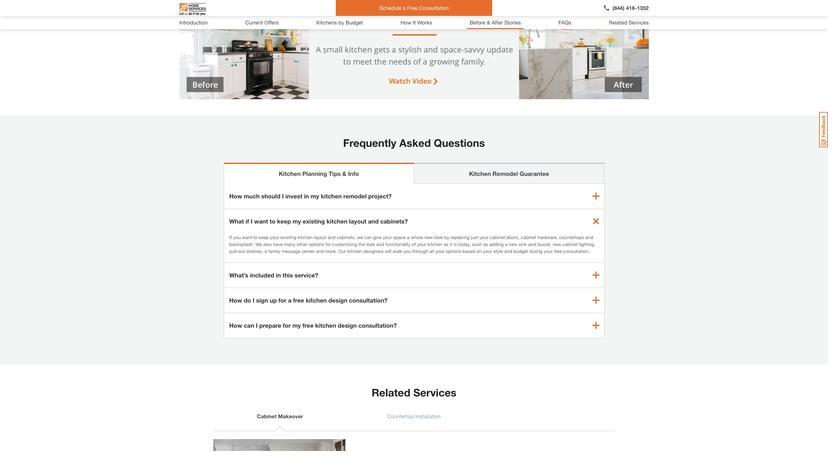 Task type: locate. For each thing, give the bounding box(es) containing it.
other
[[297, 241, 308, 247]]

makeover
[[278, 413, 303, 419]]

keep up many
[[277, 218, 291, 225]]

replacing
[[451, 234, 470, 240]]

look left the replacing
[[435, 234, 443, 240]]

0 horizontal spatial keep
[[259, 234, 269, 240]]

and right style
[[505, 248, 512, 254]]

much
[[244, 192, 260, 200]]

cabinet up sink
[[521, 234, 537, 240]]

my
[[311, 192, 319, 200], [293, 218, 301, 225], [293, 322, 301, 329]]

related
[[609, 19, 628, 25], [372, 386, 411, 399]]

to
[[270, 218, 276, 225], [253, 234, 258, 240]]

and left the more.
[[316, 248, 324, 254]]

for inside if you want to keep your existing kitchen layout and cabinets, we can give your space a whole new look by replacing just your cabinet doors, cabinet hardware, countertops and backsplash. we also have many other options for customizing the look and functionality of your kitchen as it is today, such as adding a new sink and faucet, new cabinet lighting, pull-out shelves, a family message center and more. our kitchen designers will walk you through all your options based on your style and budget during your free consultation.
[[326, 241, 331, 247]]

1 horizontal spatial new
[[509, 241, 518, 247]]

this
[[283, 271, 293, 279]]

kitchen up invest
[[279, 170, 301, 177]]

related services up countertop installation
[[372, 386, 457, 399]]

if
[[246, 218, 249, 225]]

1 horizontal spatial related
[[609, 19, 628, 25]]

0 vertical spatial design
[[329, 297, 348, 304]]

my for existing
[[293, 218, 301, 225]]

1 vertical spatial options
[[446, 248, 461, 254]]

questions
[[434, 137, 485, 149]]

418-
[[626, 5, 637, 11]]

options down is
[[446, 248, 461, 254]]

1 horizontal spatial by
[[445, 234, 450, 240]]

1 horizontal spatial want
[[254, 218, 268, 225]]

services down 1352
[[629, 19, 649, 25]]

remodel
[[344, 192, 367, 200]]

cabinet
[[490, 234, 505, 240], [521, 234, 537, 240], [563, 241, 578, 247]]

a inside button
[[403, 5, 406, 11]]

for up the more.
[[326, 241, 331, 247]]

0 vertical spatial by
[[339, 19, 344, 25]]

existing
[[303, 218, 325, 225], [281, 234, 297, 240]]

as right such
[[484, 241, 488, 247]]

your down faucet,
[[544, 248, 553, 254]]

1 vertical spatial look
[[367, 241, 375, 247]]

cabinet
[[257, 413, 277, 419]]

0 horizontal spatial existing
[[281, 234, 297, 240]]

want
[[254, 218, 268, 225], [242, 234, 252, 240]]

0 vertical spatial related services
[[609, 19, 649, 25]]

kitchen up "all"
[[428, 241, 443, 247]]

can right we
[[365, 234, 372, 240]]

1 vertical spatial layout
[[314, 234, 327, 240]]

& left the after
[[487, 19, 491, 25]]

0 horizontal spatial in
[[276, 271, 281, 279]]

for
[[326, 241, 331, 247], [279, 297, 287, 304], [283, 322, 291, 329]]

we
[[357, 234, 363, 240]]

for right "up"
[[279, 297, 287, 304]]

functionality
[[386, 241, 411, 247]]

1 horizontal spatial services
[[629, 19, 649, 25]]

1 horizontal spatial &
[[487, 19, 491, 25]]

layout up we
[[349, 218, 367, 225]]

1 horizontal spatial related services
[[609, 19, 649, 25]]

want up the backsplash.
[[242, 234, 252, 240]]

a left free
[[403, 5, 406, 11]]

layout down the what if i want to keep my existing kitchen layout and cabinets?
[[314, 234, 327, 240]]

& left info at the top left of page
[[343, 170, 347, 177]]

free down how do i sign up for a free kitchen design consultation?
[[303, 322, 314, 329]]

1 vertical spatial want
[[242, 234, 252, 240]]

whole
[[411, 234, 423, 240]]

1 vertical spatial in
[[276, 271, 281, 279]]

0 horizontal spatial layout
[[314, 234, 327, 240]]

as left it
[[444, 241, 449, 247]]

you right if
[[233, 234, 241, 240]]

kitchen down the
[[347, 248, 362, 254]]

existing inside if you want to keep your existing kitchen layout and cabinets, we can give your space a whole new look by replacing just your cabinet doors, cabinet hardware, countertops and backsplash. we also have many other options for customizing the look and functionality of your kitchen as it is today, such as adding a new sink and faucet, new cabinet lighting, pull-out shelves, a family message center and more. our kitchen designers will walk you through all your options based on your style and budget during your free consultation.
[[281, 234, 297, 240]]

0 horizontal spatial by
[[339, 19, 344, 25]]

how for how can i prepare for my free kitchen design consultation?
[[229, 322, 242, 329]]

0 vertical spatial &
[[487, 19, 491, 25]]

by
[[339, 19, 344, 25], [445, 234, 450, 240]]

layout
[[349, 218, 367, 225], [314, 234, 327, 240]]

for right prepare
[[283, 322, 291, 329]]

i right the do
[[253, 297, 255, 304]]

0 vertical spatial you
[[233, 234, 241, 240]]

1 vertical spatial related services
[[372, 386, 457, 399]]

1 horizontal spatial kitchen
[[469, 170, 491, 177]]

cabinets,
[[337, 234, 356, 240]]

services up installation
[[414, 386, 457, 399]]

1 horizontal spatial can
[[365, 234, 372, 240]]

1 horizontal spatial cabinet
[[521, 234, 537, 240]]

keep
[[277, 218, 291, 225], [259, 234, 269, 240]]

you
[[233, 234, 241, 240], [404, 248, 411, 254]]

i for want
[[251, 218, 253, 225]]

1 horizontal spatial as
[[484, 241, 488, 247]]

(844)
[[613, 5, 625, 11]]

sink
[[519, 241, 527, 247]]

related down (844)
[[609, 19, 628, 25]]

in right invest
[[304, 192, 309, 200]]

2 vertical spatial my
[[293, 322, 301, 329]]

how do i sign up for a free kitchen design consultation?
[[229, 297, 388, 304]]

1 vertical spatial &
[[343, 170, 347, 177]]

0 vertical spatial layout
[[349, 218, 367, 225]]

countertops
[[560, 234, 585, 240]]

1 vertical spatial you
[[404, 248, 411, 254]]

new
[[425, 234, 433, 240], [509, 241, 518, 247], [553, 241, 562, 247]]

0 vertical spatial can
[[365, 234, 372, 240]]

kitchen up how can i prepare for my free kitchen design consultation?
[[306, 297, 327, 304]]

look
[[435, 234, 443, 240], [367, 241, 375, 247]]

how for how do i sign up for a free kitchen design consultation?
[[229, 297, 242, 304]]

1 vertical spatial consultation?
[[359, 322, 397, 329]]

free right "up"
[[293, 297, 304, 304]]

in
[[304, 192, 309, 200], [276, 271, 281, 279]]

our
[[338, 248, 346, 254]]

0 vertical spatial free
[[554, 248, 562, 254]]

1 vertical spatial design
[[338, 322, 357, 329]]

1 vertical spatial free
[[293, 297, 304, 304]]

1 vertical spatial my
[[293, 218, 301, 225]]

1 vertical spatial can
[[244, 322, 254, 329]]

1 horizontal spatial to
[[270, 218, 276, 225]]

keep inside if you want to keep your existing kitchen layout and cabinets, we can give your space a whole new look by replacing just your cabinet doors, cabinet hardware, countertops and backsplash. we also have many other options for customizing the look and functionality of your kitchen as it is today, such as adding a new sink and faucet, new cabinet lighting, pull-out shelves, a family message center and more. our kitchen designers will walk you through all your options based on your style and budget during your free consultation.
[[259, 234, 269, 240]]

kitchen up cabinets,
[[327, 218, 348, 225]]

my right invest
[[311, 192, 319, 200]]

0 vertical spatial for
[[326, 241, 331, 247]]

design
[[329, 297, 348, 304], [338, 322, 357, 329]]

to up we
[[253, 234, 258, 240]]

shelves,
[[247, 248, 263, 254]]

sign
[[256, 297, 268, 304]]

1 as from the left
[[444, 241, 449, 247]]

0 horizontal spatial want
[[242, 234, 252, 240]]

new down 'doors,'
[[509, 241, 518, 247]]

0 vertical spatial options
[[309, 241, 324, 247]]

0 horizontal spatial to
[[253, 234, 258, 240]]

1 horizontal spatial look
[[435, 234, 443, 240]]

in left this
[[276, 271, 281, 279]]

want right if
[[254, 218, 268, 225]]

info
[[348, 170, 359, 177]]

my up other
[[293, 218, 301, 225]]

0 horizontal spatial related services
[[372, 386, 457, 399]]

my for kitchen
[[311, 192, 319, 200]]

0 vertical spatial to
[[270, 218, 276, 225]]

1 vertical spatial to
[[253, 234, 258, 240]]

such
[[472, 241, 482, 247]]

look up designers
[[367, 241, 375, 247]]

new right whole
[[425, 234, 433, 240]]

1 vertical spatial by
[[445, 234, 450, 240]]

lighting,
[[580, 241, 596, 247]]

0 horizontal spatial related
[[372, 386, 411, 399]]

i left prepare
[[256, 322, 258, 329]]

to up also in the left bottom of the page
[[270, 218, 276, 225]]

a down also in the left bottom of the page
[[265, 248, 267, 254]]

how for how much should i invest in my kitchen remodel project?
[[229, 192, 242, 200]]

your right on
[[483, 248, 492, 254]]

new down hardware,
[[553, 241, 562, 247]]

related services down (844) 418-1352 'link'
[[609, 19, 649, 25]]

introduction
[[179, 19, 208, 25]]

free down hardware,
[[554, 248, 562, 254]]

your up have
[[270, 234, 279, 240]]

2 kitchen from the left
[[469, 170, 491, 177]]

consultation
[[419, 5, 449, 11]]

0 horizontal spatial kitchen
[[279, 170, 301, 177]]

(844) 418-1352 link
[[604, 4, 649, 12]]

you right walk
[[404, 248, 411, 254]]

just
[[471, 234, 479, 240]]

cabinet up adding
[[490, 234, 505, 240]]

how it works
[[401, 19, 432, 25]]

0 horizontal spatial as
[[444, 241, 449, 247]]

walk
[[393, 248, 402, 254]]

1 vertical spatial related
[[372, 386, 411, 399]]

existing down how much should i invest in my kitchen remodel project?
[[303, 218, 325, 225]]

style
[[494, 248, 503, 254]]

can
[[365, 234, 372, 240], [244, 322, 254, 329]]

give
[[373, 234, 382, 240]]

current
[[246, 19, 263, 25]]

related services
[[609, 19, 649, 25], [372, 386, 457, 399]]

kitchen down "tips"
[[321, 192, 342, 200]]

1 horizontal spatial options
[[446, 248, 461, 254]]

2 horizontal spatial cabinet
[[563, 241, 578, 247]]

existing up many
[[281, 234, 297, 240]]

my right prepare
[[293, 322, 301, 329]]

2 vertical spatial free
[[303, 322, 314, 329]]

1 horizontal spatial layout
[[349, 218, 367, 225]]

doors,
[[507, 234, 520, 240]]

after
[[492, 19, 503, 25]]

options up center at the left bottom of page
[[309, 241, 324, 247]]

and up the more.
[[328, 234, 336, 240]]

how for how it works
[[401, 19, 412, 25]]

1 vertical spatial existing
[[281, 234, 297, 240]]

consultation?
[[349, 297, 388, 304], [359, 322, 397, 329]]

a
[[403, 5, 406, 11], [407, 234, 410, 240], [505, 241, 508, 247], [265, 248, 267, 254], [288, 297, 292, 304]]

related up countertop
[[372, 386, 411, 399]]

0 vertical spatial keep
[[277, 218, 291, 225]]

1 kitchen from the left
[[279, 170, 301, 177]]

guarantee
[[520, 170, 550, 177]]

kitchen
[[321, 192, 342, 200], [327, 218, 348, 225], [298, 234, 313, 240], [428, 241, 443, 247], [347, 248, 362, 254], [306, 297, 327, 304], [315, 322, 336, 329]]

a right adding
[[505, 241, 508, 247]]

today,
[[459, 241, 471, 247]]

0 vertical spatial my
[[311, 192, 319, 200]]

1 vertical spatial keep
[[259, 234, 269, 240]]

i
[[282, 192, 284, 200], [251, 218, 253, 225], [253, 297, 255, 304], [256, 322, 258, 329]]

feedback link image
[[820, 112, 829, 148]]

consultation.
[[564, 248, 590, 254]]

want inside if you want to keep your existing kitchen layout and cabinets, we can give your space a whole new look by replacing just your cabinet doors, cabinet hardware, countertops and backsplash. we also have many other options for customizing the look and functionality of your kitchen as it is today, such as adding a new sink and faucet, new cabinet lighting, pull-out shelves, a family message center and more. our kitchen designers will walk you through all your options based on your style and budget during your free consultation.
[[242, 234, 252, 240]]

a right "up"
[[288, 297, 292, 304]]

0 horizontal spatial new
[[425, 234, 433, 240]]

layout inside if you want to keep your existing kitchen layout and cabinets, we can give your space a whole new look by replacing just your cabinet doors, cabinet hardware, countertops and backsplash. we also have many other options for customizing the look and functionality of your kitchen as it is today, such as adding a new sink and faucet, new cabinet lighting, pull-out shelves, a family message center and more. our kitchen designers will walk you through all your options based on your style and budget during your free consultation.
[[314, 234, 327, 240]]

keep up also in the left bottom of the page
[[259, 234, 269, 240]]

1 horizontal spatial existing
[[303, 218, 325, 225]]

1 vertical spatial services
[[414, 386, 457, 399]]

kitchen left 'remodel'
[[469, 170, 491, 177]]

by left budget
[[339, 19, 344, 25]]

what
[[229, 218, 244, 225]]

2 vertical spatial for
[[283, 322, 291, 329]]

0 horizontal spatial &
[[343, 170, 347, 177]]

0 horizontal spatial you
[[233, 234, 241, 240]]

options
[[309, 241, 324, 247], [446, 248, 461, 254]]

1 horizontal spatial in
[[304, 192, 309, 200]]

by left the replacing
[[445, 234, 450, 240]]

cabinet down countertops
[[563, 241, 578, 247]]

included
[[250, 271, 274, 279]]

i right if
[[251, 218, 253, 225]]

can left prepare
[[244, 322, 254, 329]]

0 vertical spatial in
[[304, 192, 309, 200]]

i left invest
[[282, 192, 284, 200]]

message
[[282, 248, 301, 254]]

0 vertical spatial consultation?
[[349, 297, 388, 304]]



Task type: vqa. For each thing, say whether or not it's contained in the screenshot.
the bottom options
yes



Task type: describe. For each thing, give the bounding box(es) containing it.
through
[[413, 248, 429, 254]]

backsplash.
[[229, 241, 254, 247]]

1352
[[637, 5, 649, 11]]

tips
[[329, 170, 341, 177]]

by inside if you want to keep your existing kitchen layout and cabinets, we can give your space a whole new look by replacing just your cabinet doors, cabinet hardware, countertops and backsplash. we also have many other options for customizing the look and functionality of your kitchen as it is today, such as adding a new sink and faucet, new cabinet lighting, pull-out shelves, a family message center and more. our kitchen designers will walk you through all your options based on your style and budget during your free consultation.
[[445, 234, 450, 240]]

0 vertical spatial want
[[254, 218, 268, 225]]

and down the give at bottom left
[[377, 241, 384, 247]]

stories
[[505, 19, 521, 25]]

also
[[263, 241, 272, 247]]

faucet,
[[538, 241, 552, 247]]

asked
[[400, 137, 431, 149]]

to inside if you want to keep your existing kitchen layout and cabinets, we can give your space a whole new look by replacing just your cabinet doors, cabinet hardware, countertops and backsplash. we also have many other options for customizing the look and functionality of your kitchen as it is today, such as adding a new sink and faucet, new cabinet lighting, pull-out shelves, a family message center and more. our kitchen designers will walk you through all your options based on your style and budget during your free consultation.
[[253, 234, 258, 240]]

countertop
[[387, 413, 414, 419]]

how much should i invest in my kitchen remodel project?
[[229, 192, 392, 200]]

have
[[273, 241, 283, 247]]

2 as from the left
[[484, 241, 488, 247]]

and up during
[[529, 241, 536, 247]]

family
[[268, 248, 281, 254]]

(844) 418-1352
[[613, 5, 649, 11]]

frequently
[[343, 137, 397, 149]]

0 horizontal spatial options
[[309, 241, 324, 247]]

faqs
[[559, 19, 572, 25]]

project?
[[369, 192, 392, 200]]

schedule a free consultation
[[379, 5, 449, 11]]

works
[[418, 19, 432, 25]]

can inside if you want to keep your existing kitchen layout and cabinets, we can give your space a whole new look by replacing just your cabinet doors, cabinet hardware, countertops and backsplash. we also have many other options for customizing the look and functionality of your kitchen as it is today, such as adding a new sink and faucet, new cabinet lighting, pull-out shelves, a family message center and more. our kitchen designers will walk you through all your options based on your style and budget during your free consultation.
[[365, 234, 372, 240]]

will
[[385, 248, 392, 254]]

center
[[302, 248, 315, 254]]

service?
[[295, 271, 319, 279]]

0 horizontal spatial look
[[367, 241, 375, 247]]

installation
[[416, 413, 441, 419]]

pull-
[[229, 248, 239, 254]]

remodel
[[493, 170, 518, 177]]

your up the through
[[417, 241, 426, 247]]

do it for you logo image
[[179, 0, 206, 18]]

before
[[470, 19, 486, 25]]

free inside if you want to keep your existing kitchen layout and cabinets, we can give your space a whole new look by replacing just your cabinet doors, cabinet hardware, countertops and backsplash. we also have many other options for customizing the look and functionality of your kitchen as it is today, such as adding a new sink and faucet, new cabinet lighting, pull-out shelves, a family message center and more. our kitchen designers will walk you through all your options based on your style and budget during your free consultation.
[[554, 248, 562, 254]]

space
[[394, 234, 406, 240]]

more.
[[325, 248, 337, 254]]

a left whole
[[407, 234, 410, 240]]

i for prepare
[[256, 322, 258, 329]]

0 horizontal spatial services
[[414, 386, 457, 399]]

we
[[256, 241, 262, 247]]

i for sign
[[253, 297, 255, 304]]

your right just
[[480, 234, 489, 240]]

what's
[[229, 271, 249, 279]]

invest
[[286, 192, 303, 200]]

0 vertical spatial existing
[[303, 218, 325, 225]]

if you want to keep your existing kitchen layout and cabinets, we can give your space a whole new look by replacing just your cabinet doors, cabinet hardware, countertops and backsplash. we also have many other options for customizing the look and functionality of your kitchen as it is today, such as adding a new sink and faucet, new cabinet lighting, pull-out shelves, a family message center and more. our kitchen designers will walk you through all your options based on your style and budget during your free consultation.
[[229, 234, 596, 254]]

customizing
[[333, 241, 357, 247]]

offers
[[265, 19, 279, 25]]

your right the give at bottom left
[[383, 234, 392, 240]]

2 horizontal spatial new
[[553, 241, 562, 247]]

budget
[[346, 19, 363, 25]]

hardware,
[[538, 234, 558, 240]]

the
[[359, 241, 365, 247]]

out
[[239, 248, 245, 254]]

is
[[454, 241, 457, 247]]

free
[[407, 5, 418, 11]]

it
[[450, 241, 453, 247]]

1 horizontal spatial you
[[404, 248, 411, 254]]

countertop installation
[[387, 413, 441, 419]]

of
[[412, 241, 416, 247]]

before & after stories
[[470, 19, 521, 25]]

schedule a free consultation button
[[336, 0, 493, 16]]

0 vertical spatial services
[[629, 19, 649, 25]]

kitchen down how do i sign up for a free kitchen design consultation?
[[315, 322, 336, 329]]

0 vertical spatial related
[[609, 19, 628, 25]]

before and after small kitchen remodel with white cabinetry, waterfall countertop and open shelving image
[[179, 1, 649, 99]]

kitchens
[[317, 19, 337, 25]]

0 vertical spatial look
[[435, 234, 443, 240]]

do
[[244, 297, 251, 304]]

up
[[270, 297, 277, 304]]

if
[[229, 234, 232, 240]]

cabinets?
[[381, 218, 408, 225]]

it
[[413, 19, 416, 25]]

prepare
[[259, 322, 281, 329]]

cabinet makeover
[[257, 413, 303, 419]]

your right "all"
[[436, 248, 445, 254]]

and up the give at bottom left
[[368, 218, 379, 225]]

0 horizontal spatial can
[[244, 322, 254, 329]]

kitchen for kitchen planning tips & info
[[279, 170, 301, 177]]

kitchens by budget
[[317, 19, 363, 25]]

planning
[[303, 170, 327, 177]]

schedule
[[379, 5, 402, 11]]

during
[[530, 248, 543, 254]]

kitchen for kitchen remodel guarantee
[[469, 170, 491, 177]]

current offers
[[246, 19, 279, 25]]

and up 'lighting,'
[[586, 234, 594, 240]]

kitchen remodel guarantee
[[469, 170, 550, 177]]

1 horizontal spatial keep
[[277, 218, 291, 225]]

1 vertical spatial for
[[279, 297, 287, 304]]

what's included in this service?
[[229, 271, 319, 279]]

how can i prepare for my free kitchen design consultation?
[[229, 322, 397, 329]]

frequently asked questions
[[343, 137, 485, 149]]

many
[[284, 241, 296, 247]]

designers
[[364, 248, 384, 254]]

kitchen up other
[[298, 234, 313, 240]]

based
[[463, 248, 476, 254]]

should
[[262, 192, 281, 200]]

kitchen planning tips & info
[[279, 170, 359, 177]]

0 horizontal spatial cabinet
[[490, 234, 505, 240]]



